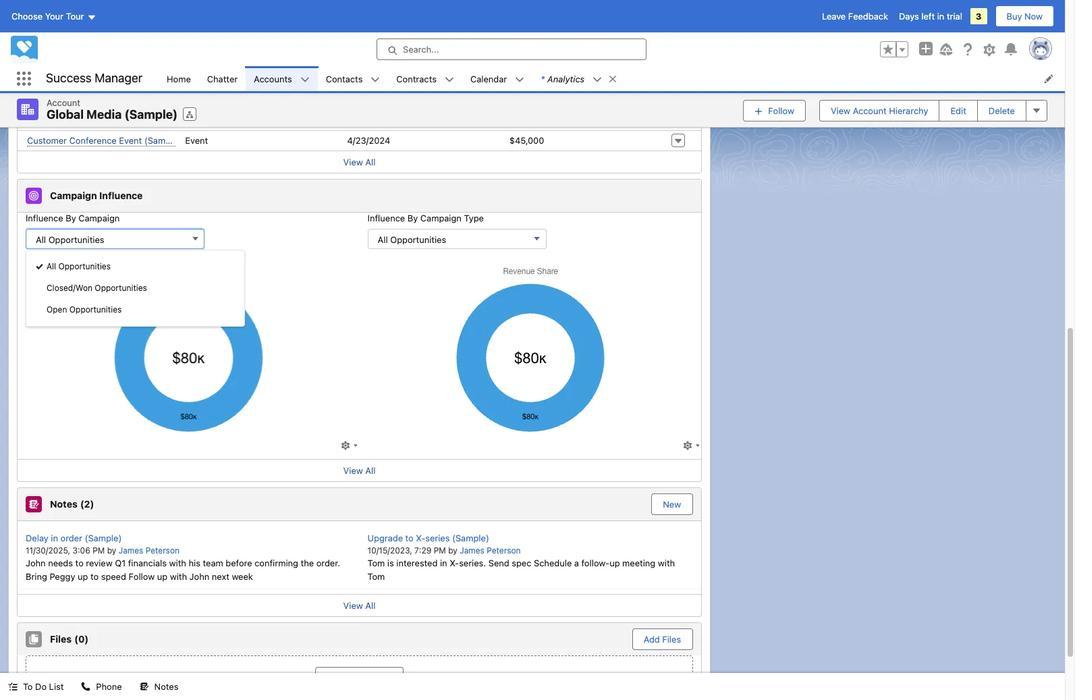 Task type: locate. For each thing, give the bounding box(es) containing it.
accounts list item
[[246, 66, 318, 91]]

(0) for cases (0)
[[81, 7, 95, 18]]

team
[[203, 558, 223, 568]]

2 vertical spatial view all link
[[18, 594, 702, 616]]

analytics
[[548, 73, 585, 84]]

to down review in the bottom of the page
[[90, 571, 99, 582]]

0 vertical spatial notes
[[50, 498, 77, 510]]

email right '-'
[[126, 114, 147, 125]]

0 horizontal spatial type
[[185, 74, 207, 84]]

1 horizontal spatial up
[[157, 571, 168, 582]]

0 horizontal spatial follow
[[129, 571, 155, 582]]

text default image right "analytics"
[[608, 74, 618, 84]]

2 james peterson link from the left
[[460, 545, 521, 556]]

text default image right start
[[371, 75, 380, 84]]

2 horizontal spatial files
[[662, 634, 681, 645]]

hierarchy
[[889, 105, 929, 116]]

list containing home
[[159, 66, 1065, 91]]

1 vertical spatial conference
[[69, 135, 117, 145]]

2 peterson from the left
[[487, 545, 521, 556]]

text default image right contracts
[[445, 75, 454, 84]]

calendar
[[470, 73, 507, 84]]

contracts link
[[388, 66, 445, 91]]

notes for notes (2)
[[50, 498, 77, 510]]

tom down 10/15/2023,
[[368, 571, 385, 582]]

closed/won opportunities link
[[26, 277, 245, 299]]

james inside delay in order (sample) 11/30/2025, 3:06 pm by james peterson john needs to review q1 financials with his team before confirming the order. bring peggy up to speed follow up with john next week
[[119, 545, 143, 556]]

1 pm from the left
[[93, 545, 105, 556]]

0 horizontal spatial by
[[107, 545, 116, 556]]

to
[[921, 19, 929, 30], [405, 532, 414, 543], [75, 558, 84, 568], [90, 571, 99, 582]]

0 horizontal spatial notes
[[50, 498, 77, 510]]

all inside 'campaigns' element
[[365, 156, 376, 167]]

all opportunities button for influence by campaign
[[26, 229, 205, 249]]

his
[[189, 558, 200, 568]]

text default image inside 'contacts' list item
[[371, 75, 380, 84]]

all opportunities down influence by campaign type
[[378, 234, 446, 245]]

1 customer from the top
[[27, 114, 67, 125]]

upload files
[[342, 672, 392, 683]]

list item
[[533, 66, 624, 91]]

chatter link
[[199, 66, 246, 91]]

view all link
[[18, 150, 702, 172], [343, 465, 376, 476], [18, 594, 702, 616]]

text default image inside to do list button
[[8, 682, 18, 691]]

2 by from the left
[[408, 212, 418, 223]]

james peterson link
[[119, 545, 180, 556], [460, 545, 521, 556]]

2 view all from the top
[[343, 465, 376, 476]]

1 vertical spatial type
[[464, 212, 484, 223]]

conference inside customer conference - email invite (sample) link
[[69, 114, 117, 125]]

text default image for contracts
[[445, 75, 454, 84]]

0 vertical spatial view all link
[[18, 150, 702, 172]]

start
[[347, 74, 369, 84]]

(sample)
[[99, 94, 136, 105], [125, 107, 178, 122], [174, 114, 211, 125], [144, 135, 181, 145], [85, 532, 122, 543], [452, 532, 489, 543]]

by
[[107, 545, 116, 556], [448, 545, 458, 556]]

type inside campaign influence element
[[464, 212, 484, 223]]

opportunities down closed/won opportunities
[[69, 304, 122, 315]]

2 horizontal spatial influence
[[368, 212, 405, 223]]

follow button
[[743, 100, 806, 121]]

customer down the widgets
[[27, 114, 67, 125]]

more
[[839, 19, 859, 30]]

upgrade to x-series (sample) 10/15/2023, 7:29 pm by james peterson tom is interested in x-series. send spec schedule a follow-up meeting with tom
[[368, 532, 675, 582]]

2 all opportunities button from the left
[[368, 229, 547, 249]]

(sample) right '-'
[[125, 107, 178, 122]]

james up series. at left
[[460, 545, 485, 556]]

notes button
[[131, 673, 187, 700]]

conference for event
[[69, 135, 117, 145]]

view all link inside notes element
[[18, 594, 702, 616]]

1 vertical spatial tom
[[368, 571, 385, 582]]

1 conference from the top
[[69, 114, 117, 125]]

conference down widgets webinar (sample) 'link'
[[69, 114, 117, 125]]

text default image inside accounts list item
[[300, 75, 310, 84]]

text default image
[[608, 74, 618, 84], [515, 75, 525, 84], [8, 682, 18, 691], [139, 682, 149, 691]]

accounts
[[254, 73, 292, 84]]

customer
[[27, 114, 67, 125], [27, 135, 67, 145]]

influence for influence by campaign
[[26, 212, 63, 223]]

tom left is at left bottom
[[368, 558, 385, 568]]

(sample) up series. at left
[[452, 532, 489, 543]]

1 horizontal spatial files
[[373, 672, 392, 683]]

all opportunities up the closed/won
[[47, 261, 111, 271]]

view inside 'campaigns' element
[[343, 156, 363, 167]]

1 horizontal spatial james peterson link
[[460, 545, 521, 556]]

with
[[169, 558, 186, 568], [658, 558, 675, 568], [170, 571, 187, 582]]

in inside upgrade to x-series (sample) 10/15/2023, 7:29 pm by james peterson tom is interested in x-series. send spec schedule a follow-up meeting with tom
[[440, 558, 447, 568]]

past
[[862, 19, 880, 30]]

customer down global
[[27, 135, 67, 145]]

$45,000
[[510, 135, 544, 146]]

james peterson link up send
[[460, 545, 521, 556]]

load.
[[932, 19, 952, 30]]

peterson up "financials"
[[146, 545, 180, 556]]

feedback
[[848, 11, 888, 22]]

2 james from the left
[[460, 545, 485, 556]]

1 by from the left
[[66, 212, 76, 223]]

text default image inside contracts list item
[[445, 75, 454, 84]]

james
[[119, 545, 143, 556], [460, 545, 485, 556]]

1 horizontal spatial influence
[[99, 190, 143, 201]]

view all inside campaign influence element
[[343, 465, 376, 476]]

to do list
[[23, 681, 64, 692]]

event down other
[[185, 135, 208, 146]]

choose
[[11, 11, 43, 22]]

john up bring
[[26, 558, 46, 568]]

conference inside customer conference event (sample) event
[[69, 135, 117, 145]]

opportunities down influence by campaign type
[[390, 234, 446, 245]]

0 vertical spatial type
[[185, 74, 207, 84]]

(sample) inside upgrade to x-series (sample) 10/15/2023, 7:29 pm by james peterson tom is interested in x-series. send spec schedule a follow-up meeting with tom
[[452, 532, 489, 543]]

james inside upgrade to x-series (sample) 10/15/2023, 7:29 pm by james peterson tom is interested in x-series. send spec schedule a follow-up meeting with tom
[[460, 545, 485, 556]]

view all link for 'campaigns' element
[[18, 150, 702, 172]]

1 vertical spatial x-
[[450, 558, 459, 568]]

0 horizontal spatial john
[[26, 558, 46, 568]]

view
[[831, 105, 851, 116], [343, 156, 363, 167], [343, 465, 363, 476], [343, 600, 363, 611]]

all opportunities button for influence by campaign type
[[368, 229, 547, 249]]

do
[[35, 681, 47, 692]]

text default image for contacts
[[371, 75, 380, 84]]

customer for customer conference event (sample) event
[[27, 135, 67, 145]]

by down series
[[448, 545, 458, 556]]

(0) up phone button
[[74, 633, 89, 645]]

week
[[232, 571, 253, 582]]

1 horizontal spatial account
[[853, 105, 887, 116]]

to
[[23, 681, 33, 692]]

delay
[[26, 532, 48, 543]]

1 peterson from the left
[[146, 545, 180, 556]]

1 vertical spatial notes
[[154, 681, 179, 692]]

edit
[[951, 105, 967, 116]]

2 by from the left
[[448, 545, 458, 556]]

0 horizontal spatial x-
[[416, 532, 426, 543]]

1 horizontal spatial peterson
[[487, 545, 521, 556]]

customer inside customer conference event (sample) event
[[27, 135, 67, 145]]

0 horizontal spatial by
[[66, 212, 76, 223]]

all opportunities button
[[26, 229, 205, 249], [368, 229, 547, 249]]

1 horizontal spatial follow
[[768, 105, 795, 116]]

2 customer from the top
[[27, 135, 67, 145]]

to left load.
[[921, 19, 929, 30]]

account
[[47, 97, 80, 108], [853, 105, 887, 116]]

(0) right cases
[[81, 7, 95, 18]]

(sample) down 'invite'
[[144, 135, 181, 145]]

1 vertical spatial view all link
[[343, 465, 376, 476]]

list
[[49, 681, 64, 692]]

(sample) down other
[[174, 114, 211, 125]]

(sample) up "3:06"
[[85, 532, 122, 543]]

0 horizontal spatial influence
[[26, 212, 63, 223]]

notes inside button
[[154, 681, 179, 692]]

1 vertical spatial (0)
[[74, 633, 89, 645]]

start date element
[[342, 69, 504, 90]]

pm up review in the bottom of the page
[[93, 545, 105, 556]]

add files button
[[633, 629, 692, 649]]

1 vertical spatial view all
[[343, 465, 376, 476]]

search...
[[403, 44, 439, 55]]

notes for notes
[[154, 681, 179, 692]]

send
[[489, 558, 509, 568]]

widgets webinar (sample) link
[[27, 94, 136, 106]]

up left meeting
[[610, 558, 620, 568]]

files inside button
[[662, 634, 681, 645]]

0 vertical spatial view all
[[343, 156, 376, 167]]

order.
[[316, 558, 340, 568]]

all opportunities button up all opportunities link
[[26, 229, 205, 249]]

1 horizontal spatial notes
[[154, 681, 179, 692]]

0 vertical spatial (0)
[[81, 7, 95, 18]]

notes right phone on the bottom left of page
[[154, 681, 179, 692]]

view all inside notes element
[[343, 600, 376, 611]]

1 vertical spatial john
[[189, 571, 209, 582]]

3 view all from the top
[[343, 600, 376, 611]]

conference down media
[[69, 135, 117, 145]]

conference
[[69, 114, 117, 125], [69, 135, 117, 145]]

open opportunities link
[[26, 299, 245, 321]]

in up 11/30/2025,
[[51, 532, 58, 543]]

peggy
[[50, 571, 75, 582]]

up down "financials"
[[157, 571, 168, 582]]

0 horizontal spatial james peterson link
[[119, 545, 180, 556]]

1 vertical spatial follow
[[129, 571, 155, 582]]

-
[[119, 114, 123, 125]]

0 horizontal spatial james
[[119, 545, 143, 556]]

event down '-'
[[119, 135, 142, 145]]

peterson up send
[[487, 545, 521, 556]]

by for influence by campaign
[[66, 212, 76, 223]]

all inside notes element
[[365, 600, 376, 611]]

type inside 'campaigns' element
[[185, 74, 207, 84]]

in down series
[[440, 558, 447, 568]]

text default image left phone on the bottom left of page
[[81, 682, 91, 691]]

to up 10/15/2023,
[[405, 532, 414, 543]]

2 pm from the left
[[434, 545, 446, 556]]

1 horizontal spatial event
[[185, 135, 208, 146]]

account inside button
[[853, 105, 887, 116]]

0 vertical spatial tom
[[368, 558, 385, 568]]

1 horizontal spatial by
[[448, 545, 458, 556]]

0 horizontal spatial pm
[[93, 545, 105, 556]]

pm down series
[[434, 545, 446, 556]]

0 vertical spatial customer
[[27, 114, 67, 125]]

text default image right "analytics"
[[593, 75, 602, 84]]

0 horizontal spatial peterson
[[146, 545, 180, 556]]

by for influence by campaign type
[[408, 212, 418, 223]]

customer conference event (sample) event
[[27, 135, 208, 146]]

2 tom from the top
[[368, 571, 385, 582]]

1 all opportunities button from the left
[[26, 229, 205, 249]]

1 james from the left
[[119, 545, 143, 556]]

email
[[126, 114, 147, 125], [185, 115, 207, 126]]

1 horizontal spatial x-
[[450, 558, 459, 568]]

opportunities down influence by campaign
[[48, 234, 104, 245]]

all
[[365, 156, 376, 167], [36, 234, 46, 245], [378, 234, 388, 245], [47, 261, 56, 271], [365, 465, 376, 476], [365, 600, 376, 611]]

0 horizontal spatial all opportunities button
[[26, 229, 205, 249]]

3:06
[[73, 545, 90, 556]]

(sample) up global media (sample)
[[99, 94, 136, 105]]

james peterson link up "financials"
[[119, 545, 180, 556]]

files right upload
[[373, 672, 392, 683]]

0 horizontal spatial email
[[126, 114, 147, 125]]

text default image inside calendar list item
[[515, 75, 525, 84]]

customer conference event (sample) link
[[27, 135, 181, 146]]

1 horizontal spatial by
[[408, 212, 418, 223]]

by
[[66, 212, 76, 223], [408, 212, 418, 223]]

john down his
[[189, 571, 209, 582]]

1 horizontal spatial pm
[[434, 545, 446, 556]]

1 horizontal spatial james
[[460, 545, 485, 556]]

by up "q1"
[[107, 545, 116, 556]]

2 vertical spatial view all
[[343, 600, 376, 611]]

1 vertical spatial customer
[[27, 135, 67, 145]]

budgeted
[[510, 74, 552, 84]]

view all inside 'campaigns' element
[[343, 156, 376, 167]]

by inside delay in order (sample) 11/30/2025, 3:06 pm by james peterson john needs to review q1 financials with his team before confirming the order. bring peggy up to speed follow up with john next week
[[107, 545, 116, 556]]

1 horizontal spatial all opportunities button
[[368, 229, 547, 249]]

text default image right phone on the bottom left of page
[[139, 682, 149, 691]]

text default image left *
[[515, 75, 525, 84]]

contacts
[[326, 73, 363, 84]]

0 vertical spatial follow
[[768, 105, 795, 116]]

view all for view all link for 'campaigns' element
[[343, 156, 376, 167]]

text default image inside the notes button
[[139, 682, 149, 691]]

contacts list item
[[318, 66, 388, 91]]

james up "q1"
[[119, 545, 143, 556]]

1 view all from the top
[[343, 156, 376, 167]]

1 james peterson link from the left
[[119, 545, 180, 556]]

peterson inside upgrade to x-series (sample) 10/15/2023, 7:29 pm by james peterson tom is interested in x-series. send spec schedule a follow-up meeting with tom
[[487, 545, 521, 556]]

by inside upgrade to x-series (sample) 10/15/2023, 7:29 pm by james peterson tom is interested in x-series. send spec schedule a follow-up meeting with tom
[[448, 545, 458, 556]]

files up the list
[[50, 633, 72, 645]]

to inside upgrade to x-series (sample) 10/15/2023, 7:29 pm by james peterson tom is interested in x-series. send spec schedule a follow-up meeting with tom
[[405, 532, 414, 543]]

text default image left to
[[8, 682, 18, 691]]

date
[[372, 74, 392, 84]]

start date
[[347, 74, 392, 84]]

open
[[47, 304, 67, 315]]

budgeted cost in campaign
[[510, 74, 631, 84]]

up inside upgrade to x-series (sample) 10/15/2023, 7:29 pm by james peterson tom is interested in x-series. send spec schedule a follow-up meeting with tom
[[610, 558, 620, 568]]

phone button
[[73, 673, 130, 700]]

list
[[159, 66, 1065, 91]]

all opportunities for influence by campaign
[[36, 234, 104, 245]]

event
[[119, 135, 142, 145], [185, 135, 208, 146]]

files (0)
[[50, 633, 89, 645]]

x- up '7:29'
[[416, 532, 426, 543]]

influence by campaign
[[26, 212, 120, 223]]

notes
[[50, 498, 77, 510], [154, 681, 179, 692]]

up
[[610, 558, 620, 568], [78, 571, 88, 582], [157, 571, 168, 582]]

up right peggy
[[78, 571, 88, 582]]

interested
[[396, 558, 438, 568]]

email down other
[[185, 115, 207, 126]]

notes left (2)
[[50, 498, 77, 510]]

text default image
[[300, 75, 310, 84], [371, 75, 380, 84], [445, 75, 454, 84], [593, 75, 602, 84], [81, 682, 91, 691]]

0 vertical spatial john
[[26, 558, 46, 568]]

with right meeting
[[658, 558, 675, 568]]

all opportunities button down influence by campaign type
[[368, 229, 547, 249]]

(0) for files (0)
[[74, 633, 89, 645]]

files element
[[17, 622, 702, 700]]

tom
[[368, 558, 385, 568], [368, 571, 385, 582]]

2 conference from the top
[[69, 135, 117, 145]]

view all link for notes element at the bottom of page
[[18, 594, 702, 616]]

closed/won
[[47, 283, 92, 293]]

1 by from the left
[[107, 545, 116, 556]]

group
[[880, 41, 909, 57]]

text default image right accounts on the left top of page
[[300, 75, 310, 84]]

influence for influence by campaign type
[[368, 212, 405, 223]]

pm inside delay in order (sample) 11/30/2025, 3:06 pm by james peterson john needs to review q1 financials with his team before confirming the order. bring peggy up to speed follow up with john next week
[[93, 545, 105, 556]]

manager
[[95, 71, 142, 85]]

all opportunities down influence by campaign
[[36, 234, 104, 245]]

files right the add
[[662, 634, 681, 645]]

3
[[976, 11, 982, 22]]

in right cost
[[577, 74, 585, 84]]

in
[[937, 11, 945, 22], [577, 74, 585, 84], [51, 532, 58, 543], [440, 558, 447, 568]]

(0) inside files element
[[74, 633, 89, 645]]

cases
[[50, 7, 78, 18]]

0 vertical spatial conference
[[69, 114, 117, 125]]

campaign influence element
[[17, 179, 707, 482]]

2 horizontal spatial up
[[610, 558, 620, 568]]

1 horizontal spatial type
[[464, 212, 484, 223]]

webinar
[[63, 94, 97, 105]]

x- down series
[[450, 558, 459, 568]]



Task type: describe. For each thing, give the bounding box(es) containing it.
calendar link
[[462, 66, 515, 91]]

buy now
[[1007, 11, 1043, 22]]

q1
[[115, 558, 126, 568]]

left
[[922, 11, 935, 22]]

* analytics
[[541, 73, 585, 84]]

view inside campaign influence element
[[343, 465, 363, 476]]

customer for customer conference - email invite (sample)
[[27, 114, 67, 125]]

leave feedback link
[[822, 11, 888, 22]]

view account hierarchy button
[[819, 100, 940, 121]]

files for upload files
[[373, 672, 392, 683]]

1/12/2024
[[347, 95, 387, 105]]

the
[[301, 558, 314, 568]]

campaign name
[[26, 74, 97, 84]]

view inside button
[[831, 105, 851, 116]]

view all for middle view all link
[[343, 465, 376, 476]]

text default image inside list item
[[608, 74, 618, 84]]

list item containing *
[[533, 66, 624, 91]]

(2)
[[80, 498, 94, 510]]

4/23/2024
[[347, 135, 390, 146]]

contracts list item
[[388, 66, 462, 91]]

1 tom from the top
[[368, 558, 385, 568]]

customer conference - email invite (sample)
[[27, 114, 211, 125]]

home
[[167, 73, 191, 84]]

with left the next
[[170, 571, 187, 582]]

all opportunities for influence by campaign type
[[378, 234, 446, 245]]

invite
[[150, 114, 172, 125]]

other
[[185, 95, 208, 105]]

view all for view all link within notes element
[[343, 600, 376, 611]]

with inside upgrade to x-series (sample) 10/15/2023, 7:29 pm by james peterson tom is interested in x-series. send spec schedule a follow-up meeting with tom
[[658, 558, 675, 568]]

days left in trial
[[899, 11, 963, 22]]

campaigns (3)
[[50, 46, 119, 57]]

with left his
[[169, 558, 186, 568]]

before
[[226, 558, 252, 568]]

notes (2)
[[50, 498, 94, 510]]

closed/won opportunities
[[47, 283, 147, 293]]

0 horizontal spatial account
[[47, 97, 80, 108]]

campaigns element
[[17, 35, 702, 173]]

0 horizontal spatial event
[[119, 135, 142, 145]]

all inside all opportunities link
[[47, 261, 56, 271]]

series.
[[459, 558, 486, 568]]

name
[[72, 74, 97, 84]]

contracts
[[397, 73, 437, 84]]

cases (0)
[[50, 7, 95, 18]]

new button
[[652, 494, 692, 514]]

no more past activities to load.
[[825, 19, 952, 30]]

now
[[1025, 11, 1043, 22]]

files for add files
[[662, 634, 681, 645]]

financials
[[128, 558, 167, 568]]

view account hierarchy
[[831, 105, 929, 116]]

text default image inside phone button
[[81, 682, 91, 691]]

(sample) inside 'link'
[[99, 94, 136, 105]]

in inside delay in order (sample) 11/30/2025, 3:06 pm by james peterson john needs to review q1 financials with his team before confirming the order. bring peggy up to speed follow up with john next week
[[51, 532, 58, 543]]

next
[[212, 571, 229, 582]]

schedule
[[534, 558, 572, 568]]

(sample) inside customer conference event (sample) event
[[144, 135, 181, 145]]

budgeted cost in campaign element
[[504, 69, 666, 90]]

edit button
[[939, 100, 978, 121]]

order
[[60, 532, 82, 543]]

add
[[644, 634, 660, 645]]

(sample) inside delay in order (sample) 11/30/2025, 3:06 pm by james peterson john needs to review q1 financials with his team before confirming the order. bring peggy up to speed follow up with john next week
[[85, 532, 122, 543]]

no
[[825, 19, 836, 30]]

in right left
[[937, 11, 945, 22]]

to do list button
[[0, 673, 72, 700]]

phone
[[96, 681, 122, 692]]

speed
[[101, 571, 126, 582]]

text default image for accounts
[[300, 75, 310, 84]]

campaigns
[[50, 46, 102, 57]]

trial
[[947, 11, 963, 22]]

chatter
[[207, 73, 238, 84]]

influence by campaign type
[[368, 212, 484, 223]]

leave feedback
[[822, 11, 888, 22]]

opportunities up closed/won opportunities
[[58, 261, 111, 271]]

review
[[86, 558, 113, 568]]

0 horizontal spatial up
[[78, 571, 88, 582]]

cases image
[[26, 4, 42, 21]]

confirming
[[255, 558, 298, 568]]

follow-
[[582, 558, 610, 568]]

widgets webinar (sample)
[[27, 94, 136, 105]]

pm inside upgrade to x-series (sample) 10/15/2023, 7:29 pm by james peterson tom is interested in x-series. send spec schedule a follow-up meeting with tom
[[434, 545, 446, 556]]

campaign influence
[[50, 190, 143, 201]]

success manager
[[46, 71, 142, 85]]

add files
[[644, 634, 681, 645]]

delay in order (sample) 11/30/2025, 3:06 pm by james peterson john needs to review q1 financials with his team before confirming the order. bring peggy up to speed follow up with john next week
[[26, 532, 340, 582]]

opportunities down all opportunities link
[[95, 283, 147, 293]]

is
[[387, 558, 394, 568]]

1 horizontal spatial john
[[189, 571, 209, 582]]

notes element
[[17, 487, 702, 617]]

upload
[[342, 672, 371, 683]]

a
[[574, 558, 579, 568]]

calendar list item
[[462, 66, 533, 91]]

follow inside delay in order (sample) 11/30/2025, 3:06 pm by james peterson john needs to review q1 financials with his team before confirming the order. bring peggy up to speed follow up with john next week
[[129, 571, 155, 582]]

bring
[[26, 571, 47, 582]]

*
[[541, 73, 545, 84]]

no more past activities to load. status
[[728, 19, 1048, 30]]

james peterson link for with
[[119, 545, 180, 556]]

campaign influence link
[[50, 190, 148, 201]]

james peterson link for series.
[[460, 545, 521, 556]]

needs
[[48, 558, 73, 568]]

global media (sample)
[[47, 107, 178, 122]]

leave
[[822, 11, 846, 22]]

series
[[426, 532, 450, 543]]

1 horizontal spatial email
[[185, 115, 207, 126]]

to down "3:06"
[[75, 558, 84, 568]]

follow inside button
[[768, 105, 795, 116]]

in inside 'campaigns' element
[[577, 74, 585, 84]]

0 horizontal spatial files
[[50, 633, 72, 645]]

customer conference - email invite (sample) link
[[27, 114, 211, 126]]

view inside notes element
[[343, 600, 363, 611]]

choose your tour button
[[11, 5, 97, 27]]

delete button
[[977, 100, 1027, 121]]

new
[[663, 499, 681, 509]]

peterson inside delay in order (sample) 11/30/2025, 3:06 pm by james peterson john needs to review q1 financials with his team before confirming the order. bring peggy up to speed follow up with john next week
[[146, 545, 180, 556]]

accounts link
[[246, 66, 300, 91]]

media
[[86, 107, 122, 122]]

spec
[[512, 558, 532, 568]]

global
[[47, 107, 84, 122]]

cost
[[554, 74, 575, 84]]

delete
[[989, 105, 1015, 116]]

campaign name element
[[18, 69, 180, 90]]

0 vertical spatial x-
[[416, 532, 426, 543]]

widgets
[[27, 94, 61, 105]]

type element
[[180, 69, 342, 90]]

11/30/2025,
[[26, 545, 70, 556]]

conference for -
[[69, 114, 117, 125]]



Task type: vqa. For each thing, say whether or not it's contained in the screenshot.
Hierarchy
yes



